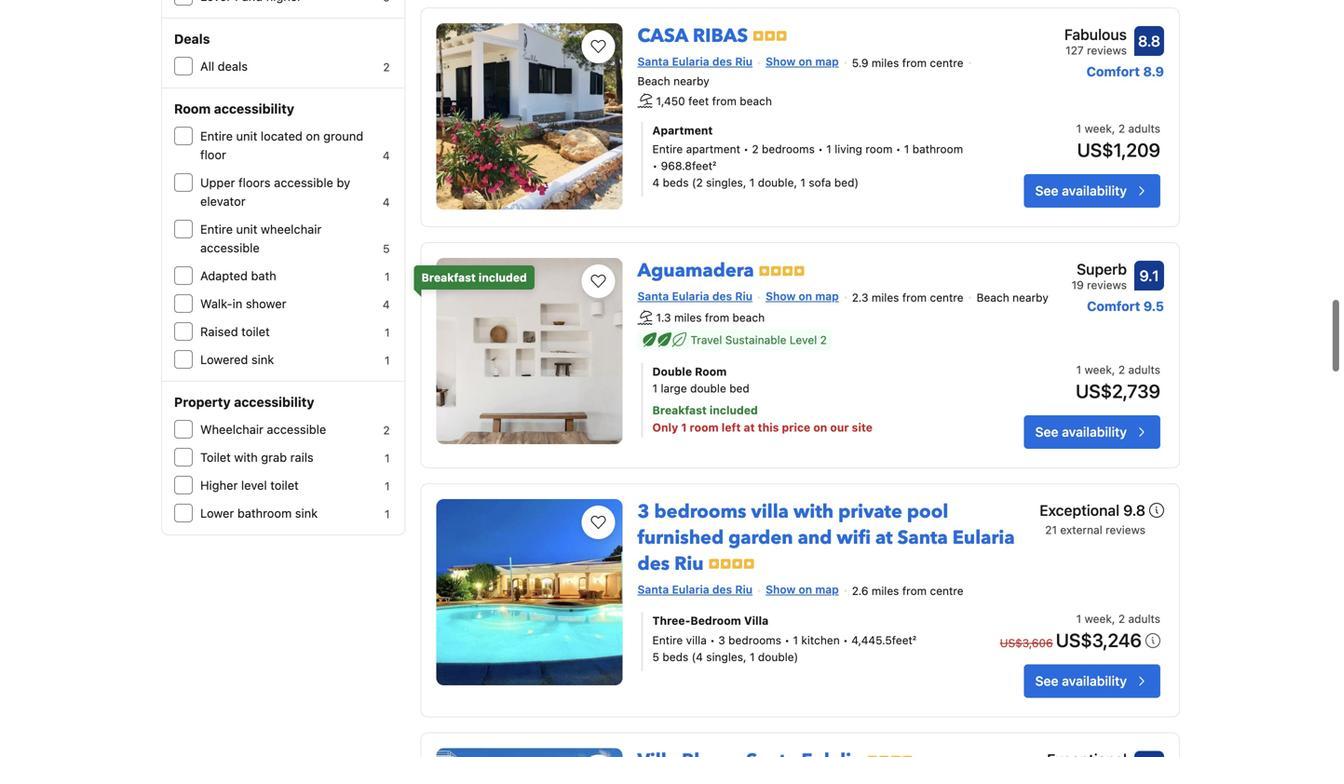 Task type: vqa. For each thing, say whether or not it's contained in the screenshot.
good within Very Good 1,640 reviews
no



Task type: describe. For each thing, give the bounding box(es) containing it.
on for 5.9 miles from centre
[[799, 55, 813, 68]]

toilet
[[200, 451, 231, 465]]

rails
[[290, 451, 314, 465]]

double)
[[758, 651, 799, 664]]

large
[[661, 382, 687, 395]]

entire inside apartment entire apartment • 2 bedrooms • 1 living room • 1 bathroom • 968.8feet² 4 beds (2 singles, 1 double, 1 sofa bed)
[[653, 143, 683, 156]]

level
[[790, 334, 818, 347]]

0 horizontal spatial included
[[479, 271, 527, 284]]

private
[[839, 500, 903, 525]]

9.1
[[1140, 267, 1160, 285]]

2.6 miles from centre
[[852, 585, 964, 598]]

site
[[852, 421, 873, 434]]

singles, inside apartment entire apartment • 2 bedrooms • 1 living room • 1 bathroom • 968.8feet² 4 beds (2 singles, 1 double, 1 sofa bed)
[[706, 176, 747, 189]]

2 inside 1 week , 2 adults us$2,739
[[1119, 363, 1126, 377]]

• right apartment at right
[[744, 143, 749, 156]]

comfort for aguamadera
[[1088, 299, 1141, 314]]

availability for ribas
[[1063, 183, 1128, 199]]

ground
[[324, 129, 364, 143]]

• down the apartment link
[[818, 143, 824, 156]]

3 bedrooms villa with private pool furnished garden and wifi at santa eularia des riu image
[[437, 500, 623, 686]]

4 for upper floors accessible by elevator
[[383, 196, 390, 209]]

santa for 2.3 miles from centre
[[638, 290, 669, 303]]

1 week , 2 adults us$1,209
[[1077, 122, 1161, 161]]

apartment
[[653, 124, 713, 137]]

higher level toilet
[[200, 479, 299, 493]]

santa eularia des riu for casa ribas
[[638, 55, 753, 68]]

on inside double room 1 large double bed breakfast included only 1 room left at this price on our site
[[814, 421, 828, 434]]

included inside double room 1 large double bed breakfast included only 1 room left at this price on our site
[[710, 404, 758, 417]]

4 for walk-in shower
[[383, 298, 390, 311]]

garden
[[729, 526, 794, 551]]

4,445.5feet²
[[852, 634, 917, 647]]

pool
[[908, 500, 949, 525]]

des for 2.6 miles from centre
[[713, 583, 733, 596]]

living
[[835, 143, 863, 156]]

upper floors accessible by elevator
[[200, 176, 351, 208]]

from for 1.3
[[705, 311, 730, 324]]

see availability for ribas
[[1036, 183, 1128, 199]]

three-bedroom villa entire villa • 3 bedrooms • 1 kitchen • 4,445.5feet² 5 beds (4 singles, 1 double)
[[653, 614, 917, 664]]

all deals
[[200, 59, 248, 73]]

superb 19 reviews
[[1072, 261, 1128, 292]]

• right kitchen
[[844, 634, 849, 647]]

aguamadera link
[[638, 251, 755, 284]]

(4
[[692, 651, 703, 664]]

entire unit located on ground floor
[[200, 129, 364, 162]]

on for 2.6 miles from centre
[[799, 583, 813, 596]]

with inside 3 bedrooms villa with private pool furnished garden and wifi at santa eularia des riu
[[794, 500, 834, 525]]

exceptional
[[1040, 502, 1120, 520]]

accessibility for room accessibility
[[214, 101, 295, 116]]

beach inside 5.9 miles from centre beach nearby
[[638, 74, 671, 87]]

3 map from the top
[[816, 583, 839, 596]]

room inside double room 1 large double bed breakfast included only 1 room left at this price on our site
[[690, 421, 719, 434]]

riu inside 3 bedrooms villa with private pool furnished garden and wifi at santa eularia des riu
[[675, 552, 704, 577]]

floors
[[239, 176, 271, 190]]

see availability for bedrooms
[[1036, 674, 1128, 689]]

exceptional element containing exceptional
[[1040, 500, 1146, 522]]

comfort 9.5
[[1088, 299, 1165, 314]]

santa inside 3 bedrooms villa with private pool furnished garden and wifi at santa eularia des riu
[[898, 526, 948, 551]]

from for 2.6
[[903, 585, 927, 598]]

3 week from the top
[[1085, 613, 1113, 626]]

miles for 2.6
[[872, 585, 900, 598]]

1,450
[[657, 94, 686, 107]]

apartment
[[686, 143, 741, 156]]

bedrooms inside three-bedroom villa entire villa • 3 bedrooms • 1 kitchen • 4,445.5feet² 5 beds (4 singles, 1 double)
[[729, 634, 782, 647]]

show for aguamadera
[[766, 290, 796, 303]]

sofa
[[809, 176, 832, 189]]

0 horizontal spatial bathroom
[[238, 506, 292, 520]]

week for aguamadera
[[1085, 363, 1113, 377]]

eularia for 2.3 miles from centre
[[672, 290, 710, 303]]

from for 1,450
[[713, 94, 737, 107]]

room inside double room 1 large double bed breakfast included only 1 room left at this price on our site
[[695, 365, 727, 378]]

968.8feet²
[[661, 160, 717, 173]]

see for bedrooms
[[1036, 674, 1059, 689]]

at inside double room 1 large double bed breakfast included only 1 room left at this price on our site
[[744, 421, 755, 434]]

superb element
[[1072, 258, 1128, 281]]

apartment link
[[653, 122, 968, 139]]

located
[[261, 129, 303, 143]]

santa for 5.9 miles from centre
[[638, 55, 669, 68]]

21
[[1046, 524, 1058, 537]]

4 inside apartment entire apartment • 2 bedrooms • 1 living room • 1 bathroom • 968.8feet² 4 beds (2 singles, 1 double, 1 sofa bed)
[[653, 176, 660, 189]]

walk-
[[200, 297, 233, 311]]

week for casa ribas
[[1085, 122, 1113, 135]]

adapted
[[200, 269, 248, 283]]

raised toilet
[[200, 325, 270, 339]]

bath
[[251, 269, 277, 283]]

0 vertical spatial 5
[[383, 242, 390, 255]]

1 week , 2 adults
[[1077, 613, 1161, 626]]

upper
[[200, 176, 235, 190]]

3 bedrooms villa with private pool furnished garden and wifi at santa eularia des riu
[[638, 500, 1015, 577]]

bedroom
[[691, 614, 742, 628]]

1 vertical spatial nearby
[[1013, 291, 1049, 304]]

beach nearby
[[977, 291, 1049, 304]]

3 bedrooms villa with private pool furnished garden and wifi at santa eularia des riu link
[[638, 492, 1015, 577]]

2 see from the top
[[1036, 425, 1059, 440]]

ribas
[[693, 23, 748, 49]]

superb
[[1077, 261, 1128, 278]]

eularia inside 3 bedrooms villa with private pool furnished garden and wifi at santa eularia des riu
[[953, 526, 1015, 551]]

, for aguamadera
[[1113, 363, 1116, 377]]

miles for 2.3
[[872, 291, 900, 304]]

us$1,209
[[1078, 139, 1161, 161]]

grab
[[261, 451, 287, 465]]

map for aguamadera
[[816, 290, 839, 303]]

singles, inside three-bedroom villa entire villa • 3 bedrooms • 1 kitchen • 4,445.5feet² 5 beds (4 singles, 1 double)
[[707, 651, 747, 664]]

0 horizontal spatial sink
[[252, 353, 274, 367]]

floor
[[200, 148, 226, 162]]

villa inside 3 bedrooms villa with private pool furnished garden and wifi at santa eularia des riu
[[752, 500, 789, 525]]

deals
[[174, 31, 210, 47]]

lower bathroom sink
[[200, 506, 318, 520]]

des for 5.9 miles from centre
[[713, 55, 733, 68]]

kitchen
[[802, 634, 840, 647]]

in
[[233, 297, 243, 311]]

, for casa ribas
[[1113, 122, 1116, 135]]

• left 968.8feet²
[[653, 160, 658, 173]]

1 inside 1 week , 2 adults us$2,739
[[1077, 363, 1082, 377]]

2 availability from the top
[[1063, 425, 1128, 440]]

property accessibility
[[174, 395, 315, 410]]

reviews for aguamadera
[[1088, 279, 1128, 292]]

wifi
[[837, 526, 871, 551]]

shower
[[246, 297, 287, 311]]

riu for 2.6 miles from centre
[[736, 583, 753, 596]]

entire inside three-bedroom villa entire villa • 3 bedrooms • 1 kitchen • 4,445.5feet² 5 beds (4 singles, 1 double)
[[653, 634, 683, 647]]

unit for located
[[236, 129, 258, 143]]

adults for casa ribas
[[1129, 122, 1161, 135]]

4 for entire unit located on ground floor
[[383, 149, 390, 162]]

higher
[[200, 479, 238, 493]]

casa
[[638, 23, 689, 49]]

scored 9.5 element
[[1135, 751, 1165, 758]]

bed)
[[835, 176, 859, 189]]

lowered sink
[[200, 353, 274, 367]]

elevator
[[200, 194, 246, 208]]

unit for wheelchair
[[236, 222, 258, 236]]

and
[[798, 526, 833, 551]]

riu for 5.9 miles from centre
[[736, 55, 753, 68]]

1 vertical spatial exceptional element
[[1048, 749, 1128, 758]]

1 horizontal spatial beach
[[977, 291, 1010, 304]]

by
[[337, 176, 351, 190]]

reviews for casa ribas
[[1088, 44, 1128, 57]]

from for 5.9
[[903, 56, 927, 69]]

breakfast included
[[422, 271, 527, 284]]

feet
[[689, 94, 709, 107]]

eularia for 2.6 miles from centre
[[672, 583, 710, 596]]

santa eularia des riu for aguamadera
[[638, 290, 753, 303]]

at inside 3 bedrooms villa with private pool furnished garden and wifi at santa eularia des riu
[[876, 526, 893, 551]]

travel
[[691, 334, 723, 347]]

show on map for aguamadera
[[766, 290, 839, 303]]

three-bedroom villa link
[[653, 613, 968, 629]]

1 horizontal spatial sink
[[295, 506, 318, 520]]

room inside apartment entire apartment • 2 bedrooms • 1 living room • 1 bathroom • 968.8feet² 4 beds (2 singles, 1 double, 1 sofa bed)
[[866, 143, 893, 156]]

comfort 8.9
[[1087, 64, 1165, 79]]

on inside the 'entire unit located on ground floor'
[[306, 129, 320, 143]]

bedrooms inside 3 bedrooms villa with private pool furnished garden and wifi at santa eularia des riu
[[655, 500, 747, 525]]

accessible inside entire unit wheelchair accessible
[[200, 241, 260, 255]]

property
[[174, 395, 231, 410]]

double,
[[758, 176, 798, 189]]

2 see availability from the top
[[1036, 425, 1128, 440]]

villa inside three-bedroom villa entire villa • 3 bedrooms • 1 kitchen • 4,445.5feet² 5 beds (4 singles, 1 double)
[[686, 634, 707, 647]]

bed
[[730, 382, 750, 395]]

riu for 2.3 miles from centre
[[736, 290, 753, 303]]



Task type: locate. For each thing, give the bounding box(es) containing it.
map left 2.6
[[816, 583, 839, 596]]

0 horizontal spatial room
[[690, 421, 719, 434]]

room
[[174, 101, 211, 116], [695, 365, 727, 378]]

see for ribas
[[1036, 183, 1059, 199]]

beach right the 2.3 miles from centre
[[977, 291, 1010, 304]]

centre left beach nearby
[[930, 291, 964, 304]]

beach for aguamadera
[[733, 311, 765, 324]]

beach up 1,450
[[638, 74, 671, 87]]

scored 9.1 element
[[1135, 261, 1165, 291]]

entire up floor
[[200, 129, 233, 143]]

room down the all
[[174, 101, 211, 116]]

bedrooms
[[762, 143, 815, 156], [655, 500, 747, 525], [729, 634, 782, 647]]

1 horizontal spatial room
[[695, 365, 727, 378]]

3 santa eularia des riu from the top
[[638, 583, 753, 596]]

miles inside 5.9 miles from centre beach nearby
[[872, 56, 900, 69]]

availability
[[1063, 183, 1128, 199], [1063, 425, 1128, 440], [1063, 674, 1128, 689]]

1 vertical spatial show on map
[[766, 290, 839, 303]]

1 vertical spatial comfort
[[1088, 299, 1141, 314]]

2.6
[[852, 585, 869, 598]]

1 horizontal spatial at
[[876, 526, 893, 551]]

unit
[[236, 129, 258, 143], [236, 222, 258, 236]]

from right 5.9
[[903, 56, 927, 69]]

•
[[744, 143, 749, 156], [818, 143, 824, 156], [896, 143, 902, 156], [653, 160, 658, 173], [710, 634, 716, 647], [785, 634, 790, 647], [844, 634, 849, 647]]

1 beds from the top
[[663, 176, 689, 189]]

exceptional element left scored 9.5 element
[[1048, 749, 1128, 758]]

0 vertical spatial centre
[[930, 56, 964, 69]]

nearby left the 19
[[1013, 291, 1049, 304]]

level
[[241, 479, 267, 493]]

exceptional element up external
[[1040, 500, 1146, 522]]

entire inside entire unit wheelchair accessible
[[200, 222, 233, 236]]

0 horizontal spatial nearby
[[674, 74, 710, 87]]

1 vertical spatial singles,
[[707, 651, 747, 664]]

1 horizontal spatial bathroom
[[913, 143, 964, 156]]

santa down casa
[[638, 55, 669, 68]]

show for casa ribas
[[766, 55, 796, 68]]

room left left
[[690, 421, 719, 434]]

reviews down superb
[[1088, 279, 1128, 292]]

0 vertical spatial santa eularia des riu
[[638, 55, 753, 68]]

left
[[722, 421, 741, 434]]

map left 2.3
[[816, 290, 839, 303]]

see availability link for bedrooms
[[1025, 665, 1161, 698]]

0 vertical spatial see availability
[[1036, 183, 1128, 199]]

1 vertical spatial 3
[[719, 634, 726, 647]]

0 vertical spatial at
[[744, 421, 755, 434]]

show on map for casa ribas
[[766, 55, 839, 68]]

santa eularia des riu down "casa ribas"
[[638, 55, 753, 68]]

wheelchair accessible
[[200, 423, 326, 437]]

5.9 miles from centre beach nearby
[[638, 56, 964, 87]]

show on map left 5.9
[[766, 55, 839, 68]]

show on map up three-bedroom villa link
[[766, 583, 839, 596]]

2 centre from the top
[[930, 291, 964, 304]]

0 vertical spatial week
[[1085, 122, 1113, 135]]

0 vertical spatial bathroom
[[913, 143, 964, 156]]

des
[[713, 55, 733, 68], [713, 290, 733, 303], [638, 552, 670, 577], [713, 583, 733, 596]]

entire down three-
[[653, 634, 683, 647]]

room
[[866, 143, 893, 156], [690, 421, 719, 434]]

2 vertical spatial centre
[[930, 585, 964, 598]]

8.8
[[1139, 32, 1161, 50]]

3 adults from the top
[[1129, 613, 1161, 626]]

0 vertical spatial comfort
[[1087, 64, 1141, 79]]

beds inside apartment entire apartment • 2 bedrooms • 1 living room • 1 bathroom • 968.8feet² 4 beds (2 singles, 1 double, 1 sofa bed)
[[663, 176, 689, 189]]

3 , from the top
[[1113, 613, 1116, 626]]

0 vertical spatial bedrooms
[[762, 143, 815, 156]]

2 vertical spatial adults
[[1129, 613, 1161, 626]]

1 see availability from the top
[[1036, 183, 1128, 199]]

bedrooms inside apartment entire apartment • 2 bedrooms • 1 living room • 1 bathroom • 968.8feet² 4 beds (2 singles, 1 double, 1 sofa bed)
[[762, 143, 815, 156]]

2 see availability link from the top
[[1025, 416, 1161, 449]]

1 vertical spatial villa
[[686, 634, 707, 647]]

1 santa eularia des riu from the top
[[638, 55, 753, 68]]

nearby
[[674, 74, 710, 87], [1013, 291, 1049, 304]]

on up three-bedroom villa link
[[799, 583, 813, 596]]

aguamadera
[[638, 258, 755, 284]]

singles, right (4
[[707, 651, 747, 664]]

sink
[[252, 353, 274, 367], [295, 506, 318, 520]]

0 vertical spatial toilet
[[242, 325, 270, 339]]

1 show from the top
[[766, 55, 796, 68]]

on for 2.3 miles from centre
[[799, 290, 813, 303]]

scored 8.8 element
[[1135, 26, 1165, 56]]

1 vertical spatial ,
[[1113, 363, 1116, 377]]

3 availability from the top
[[1063, 674, 1128, 689]]

0 vertical spatial beds
[[663, 176, 689, 189]]

reviews down 9.8
[[1106, 524, 1146, 537]]

0 horizontal spatial at
[[744, 421, 755, 434]]

2 vertical spatial see
[[1036, 674, 1059, 689]]

accessible inside upper floors accessible by elevator
[[274, 176, 334, 190]]

2 week from the top
[[1085, 363, 1113, 377]]

eularia down "casa ribas"
[[672, 55, 710, 68]]

1 vertical spatial santa eularia des riu
[[638, 290, 753, 303]]

wheelchair
[[261, 222, 322, 236]]

des down furnished
[[638, 552, 670, 577]]

santa
[[638, 55, 669, 68], [638, 290, 669, 303], [898, 526, 948, 551], [638, 583, 669, 596]]

,
[[1113, 122, 1116, 135], [1113, 363, 1116, 377], [1113, 613, 1116, 626]]

centre for 2.3 miles from centre
[[930, 291, 964, 304]]

2 vertical spatial reviews
[[1106, 524, 1146, 537]]

on left ground
[[306, 129, 320, 143]]

see availability
[[1036, 183, 1128, 199], [1036, 425, 1128, 440], [1036, 674, 1128, 689]]

0 vertical spatial see availability link
[[1025, 174, 1161, 208]]

• down bedroom on the bottom right of the page
[[710, 634, 716, 647]]

1 horizontal spatial with
[[794, 500, 834, 525]]

apartment entire apartment • 2 bedrooms • 1 living room • 1 bathroom • 968.8feet² 4 beds (2 singles, 1 double, 1 sofa bed)
[[653, 124, 964, 189]]

, up 'us$2,739'
[[1113, 363, 1116, 377]]

0 vertical spatial accessibility
[[214, 101, 295, 116]]

1 vertical spatial see availability link
[[1025, 416, 1161, 449]]

0 vertical spatial singles,
[[706, 176, 747, 189]]

lowered
[[200, 353, 248, 367]]

riu up 1.3 miles from beach
[[736, 290, 753, 303]]

2 vertical spatial map
[[816, 583, 839, 596]]

reviews inside superb 19 reviews
[[1088, 279, 1128, 292]]

map for casa ribas
[[816, 55, 839, 68]]

2 show from the top
[[766, 290, 796, 303]]

at right left
[[744, 421, 755, 434]]

3 down bedroom on the bottom right of the page
[[719, 634, 726, 647]]

raised
[[200, 325, 238, 339]]

santa for 2.6 miles from centre
[[638, 583, 669, 596]]

miles right 5.9
[[872, 56, 900, 69]]

1 vertical spatial reviews
[[1088, 279, 1128, 292]]

2 inside apartment entire apartment • 2 bedrooms • 1 living room • 1 bathroom • 968.8feet² 4 beds (2 singles, 1 double, 1 sofa bed)
[[752, 143, 759, 156]]

2 adults from the top
[[1129, 363, 1161, 377]]

0 vertical spatial see
[[1036, 183, 1059, 199]]

3 show on map from the top
[[766, 583, 839, 596]]

unit down 'room accessibility'
[[236, 129, 258, 143]]

accessibility up wheelchair accessible
[[234, 395, 315, 410]]

0 vertical spatial adults
[[1129, 122, 1161, 135]]

beds down 968.8feet²
[[663, 176, 689, 189]]

1 vertical spatial bedrooms
[[655, 500, 747, 525]]

• right living
[[896, 143, 902, 156]]

1 week from the top
[[1085, 122, 1113, 135]]

1 vertical spatial accessibility
[[234, 395, 315, 410]]

us$3,606
[[1001, 637, 1054, 650]]

show on map up level
[[766, 290, 839, 303]]

reviews down the fabulous at the right top
[[1088, 44, 1128, 57]]

adults
[[1129, 122, 1161, 135], [1129, 363, 1161, 377], [1129, 613, 1161, 626]]

2 singles, from the top
[[707, 651, 747, 664]]

1 vertical spatial adults
[[1129, 363, 1161, 377]]

0 vertical spatial room
[[866, 143, 893, 156]]

comfort for casa ribas
[[1087, 64, 1141, 79]]

1 see from the top
[[1036, 183, 1059, 199]]

1 horizontal spatial 5
[[653, 651, 660, 664]]

with left grab
[[234, 451, 258, 465]]

2 inside '1 week , 2 adults us$1,209'
[[1119, 122, 1126, 135]]

exceptional element
[[1040, 500, 1146, 522], [1048, 749, 1128, 758]]

beach for casa ribas
[[740, 94, 772, 107]]

1 adults from the top
[[1129, 122, 1161, 135]]

5
[[383, 242, 390, 255], [653, 651, 660, 664]]

deals
[[218, 59, 248, 73]]

entire inside the 'entire unit located on ground floor'
[[200, 129, 233, 143]]

reviews inside exceptional 9.8 21 external reviews
[[1106, 524, 1146, 537]]

sustainable
[[726, 334, 787, 347]]

see availability down us$3,246
[[1036, 674, 1128, 689]]

2.3
[[852, 291, 869, 304]]

accessible up rails
[[267, 423, 326, 437]]

1 vertical spatial bathroom
[[238, 506, 292, 520]]

on left our
[[814, 421, 828, 434]]

see availability down 'us$2,739'
[[1036, 425, 1128, 440]]

beds left (4
[[663, 651, 689, 664]]

beds inside three-bedroom villa entire villa • 3 bedrooms • 1 kitchen • 4,445.5feet² 5 beds (4 singles, 1 double)
[[663, 651, 689, 664]]

nearby inside 5.9 miles from centre beach nearby
[[674, 74, 710, 87]]

1 vertical spatial see
[[1036, 425, 1059, 440]]

map left 5.9
[[816, 55, 839, 68]]

reviews inside 'fabulous 127 reviews'
[[1088, 44, 1128, 57]]

casa ribas link
[[638, 16, 748, 49]]

2 vertical spatial availability
[[1063, 674, 1128, 689]]

1 vertical spatial with
[[794, 500, 834, 525]]

show up villa
[[766, 583, 796, 596]]

2 vertical spatial see availability
[[1036, 674, 1128, 689]]

toilet down grab
[[270, 479, 299, 493]]

bedrooms down villa
[[729, 634, 782, 647]]

aguamadera image
[[437, 258, 623, 445]]

0 horizontal spatial 5
[[383, 242, 390, 255]]

entire unit wheelchair accessible
[[200, 222, 322, 255]]

exceptional 9.8 21 external reviews
[[1040, 502, 1146, 537]]

2 beds from the top
[[663, 651, 689, 664]]

127
[[1066, 44, 1085, 57]]

at down the private
[[876, 526, 893, 551]]

0 vertical spatial ,
[[1113, 122, 1116, 135]]

0 horizontal spatial breakfast
[[422, 271, 476, 284]]

breakfast inside double room 1 large double bed breakfast included only 1 room left at this price on our site
[[653, 404, 707, 417]]

1 availability from the top
[[1063, 183, 1128, 199]]

sink down rails
[[295, 506, 318, 520]]

0 vertical spatial map
[[816, 55, 839, 68]]

9.8
[[1124, 502, 1146, 520]]

3 centre from the top
[[930, 585, 964, 598]]

adults up us$3,246
[[1129, 613, 1161, 626]]

room right living
[[866, 143, 893, 156]]

2 map from the top
[[816, 290, 839, 303]]

week up us$3,246
[[1085, 613, 1113, 626]]

availability for bedrooms
[[1063, 674, 1128, 689]]

0 vertical spatial 3
[[638, 500, 650, 525]]

0 vertical spatial with
[[234, 451, 258, 465]]

riu up villa
[[736, 583, 753, 596]]

adults up us$1,209
[[1129, 122, 1161, 135]]

des down ribas
[[713, 55, 733, 68]]

adults inside '1 week , 2 adults us$1,209'
[[1129, 122, 1161, 135]]

0 vertical spatial beach
[[740, 94, 772, 107]]

3 see availability from the top
[[1036, 674, 1128, 689]]

8.9
[[1144, 64, 1165, 79]]

miles right 2.3
[[872, 291, 900, 304]]

2 vertical spatial show
[[766, 583, 796, 596]]

des inside 3 bedrooms villa with private pool furnished garden and wifi at santa eularia des riu
[[638, 552, 670, 577]]

2 santa eularia des riu from the top
[[638, 290, 753, 303]]

santa up 1.3 at the top
[[638, 290, 669, 303]]

unit inside entire unit wheelchair accessible
[[236, 222, 258, 236]]

1 vertical spatial beds
[[663, 651, 689, 664]]

santa eularia des riu down aguamadera
[[638, 290, 753, 303]]

from up travel
[[705, 311, 730, 324]]

casa ribas
[[638, 23, 748, 49]]

week up 'us$2,739'
[[1085, 363, 1113, 377]]

beach up sustainable
[[733, 311, 765, 324]]

riu down ribas
[[736, 55, 753, 68]]

2 vertical spatial week
[[1085, 613, 1113, 626]]

2 vertical spatial see availability link
[[1025, 665, 1161, 698]]

adults inside 1 week , 2 adults us$2,739
[[1129, 363, 1161, 377]]

adults for aguamadera
[[1129, 363, 1161, 377]]

1 horizontal spatial nearby
[[1013, 291, 1049, 304]]

2 , from the top
[[1113, 363, 1116, 377]]

santa down "pool"
[[898, 526, 948, 551]]

3 see from the top
[[1036, 674, 1059, 689]]

1 vertical spatial unit
[[236, 222, 258, 236]]

week inside '1 week , 2 adults us$1,209'
[[1085, 122, 1113, 135]]

eularia for 5.9 miles from centre
[[672, 55, 710, 68]]

1 vertical spatial show
[[766, 290, 796, 303]]

0 vertical spatial reviews
[[1088, 44, 1128, 57]]

0 horizontal spatial 3
[[638, 500, 650, 525]]

1 vertical spatial see availability
[[1036, 425, 1128, 440]]

2 show on map from the top
[[766, 290, 839, 303]]

5 inside three-bedroom villa entire villa • 3 bedrooms • 1 kitchen • 4,445.5feet² 5 beds (4 singles, 1 double)
[[653, 651, 660, 664]]

1 unit from the top
[[236, 129, 258, 143]]

5.9
[[852, 56, 869, 69]]

miles right 1.3 at the top
[[675, 311, 702, 324]]

adapted bath
[[200, 269, 277, 283]]

external
[[1061, 524, 1103, 537]]

entire down 'elevator'
[[200, 222, 233, 236]]

• up double)
[[785, 634, 790, 647]]

entire down apartment
[[653, 143, 683, 156]]

1 horizontal spatial room
[[866, 143, 893, 156]]

from right feet
[[713, 94, 737, 107]]

unit inside the 'entire unit located on ground floor'
[[236, 129, 258, 143]]

our
[[831, 421, 849, 434]]

toilet with grab rails
[[200, 451, 314, 465]]

show on map
[[766, 55, 839, 68], [766, 290, 839, 303], [766, 583, 839, 596]]

1 see availability link from the top
[[1025, 174, 1161, 208]]

from inside 5.9 miles from centre beach nearby
[[903, 56, 927, 69]]

1 horizontal spatial 3
[[719, 634, 726, 647]]

1 vertical spatial toilet
[[270, 479, 299, 493]]

0 vertical spatial availability
[[1063, 183, 1128, 199]]

riu down furnished
[[675, 552, 704, 577]]

3 up furnished
[[638, 500, 650, 525]]

reviews
[[1088, 44, 1128, 57], [1088, 279, 1128, 292], [1106, 524, 1146, 537]]

1 map from the top
[[816, 55, 839, 68]]

des for 2.3 miles from centre
[[713, 290, 733, 303]]

1 centre from the top
[[930, 56, 964, 69]]

eularia
[[672, 55, 710, 68], [672, 290, 710, 303], [953, 526, 1015, 551], [672, 583, 710, 596]]

0 vertical spatial beach
[[638, 74, 671, 87]]

centre down "pool"
[[930, 585, 964, 598]]

1.3 miles from beach
[[657, 311, 765, 324]]

us$2,739
[[1076, 380, 1161, 402]]

3 inside 3 bedrooms villa with private pool furnished garden and wifi at santa eularia des riu
[[638, 500, 650, 525]]

2 vertical spatial santa eularia des riu
[[638, 583, 753, 596]]

0 vertical spatial show on map
[[766, 55, 839, 68]]

accessibility up located
[[214, 101, 295, 116]]

0 horizontal spatial villa
[[686, 634, 707, 647]]

fabulous element
[[1065, 23, 1128, 46]]

2 vertical spatial accessible
[[267, 423, 326, 437]]

0 vertical spatial accessible
[[274, 176, 334, 190]]

singles, right (2
[[706, 176, 747, 189]]

1 vertical spatial 5
[[653, 651, 660, 664]]

des up bedroom on the bottom right of the page
[[713, 583, 733, 596]]

1 vertical spatial week
[[1085, 363, 1113, 377]]

2 unit from the top
[[236, 222, 258, 236]]

comfort down superb 19 reviews
[[1088, 299, 1141, 314]]

3 see availability link from the top
[[1025, 665, 1161, 698]]

comfort down 'fabulous 127 reviews'
[[1087, 64, 1141, 79]]

1 vertical spatial map
[[816, 290, 839, 303]]

1 horizontal spatial included
[[710, 404, 758, 417]]

unit down 'elevator'
[[236, 222, 258, 236]]

from
[[903, 56, 927, 69], [713, 94, 737, 107], [903, 291, 927, 304], [705, 311, 730, 324], [903, 585, 927, 598]]

from for 2.3
[[903, 291, 927, 304]]

accessible up adapted
[[200, 241, 260, 255]]

2
[[383, 61, 390, 74], [1119, 122, 1126, 135], [752, 143, 759, 156], [821, 334, 827, 347], [1119, 363, 1126, 377], [383, 424, 390, 437], [1119, 613, 1126, 626]]

1 horizontal spatial toilet
[[270, 479, 299, 493]]

on up level
[[799, 290, 813, 303]]

toilet down shower
[[242, 325, 270, 339]]

show up travel sustainable level 2
[[766, 290, 796, 303]]

santa eularia des riu
[[638, 55, 753, 68], [638, 290, 753, 303], [638, 583, 753, 596]]

3 show from the top
[[766, 583, 796, 596]]

1 show on map from the top
[[766, 55, 839, 68]]

eularia up three-
[[672, 583, 710, 596]]

accessibility for property accessibility
[[234, 395, 315, 410]]

three-
[[653, 614, 691, 628]]

, up us$1,209
[[1113, 122, 1116, 135]]

fabulous 127 reviews
[[1065, 26, 1128, 57]]

week
[[1085, 122, 1113, 135], [1085, 363, 1113, 377], [1085, 613, 1113, 626]]

0 vertical spatial villa
[[752, 500, 789, 525]]

price
[[782, 421, 811, 434]]

1 singles, from the top
[[706, 176, 747, 189]]

sink right lowered
[[252, 353, 274, 367]]

walk-in shower
[[200, 297, 287, 311]]

beach
[[740, 94, 772, 107], [733, 311, 765, 324]]

1 , from the top
[[1113, 122, 1116, 135]]

miles for 5.9
[[872, 56, 900, 69]]

1 horizontal spatial breakfast
[[653, 404, 707, 417]]

all
[[200, 59, 214, 73]]

1 vertical spatial accessible
[[200, 241, 260, 255]]

eularia down aguamadera
[[672, 290, 710, 303]]

, inside 1 week , 2 adults us$2,739
[[1113, 363, 1116, 377]]

from right 2.6
[[903, 585, 927, 598]]

0 vertical spatial breakfast
[[422, 271, 476, 284]]

1 week , 2 adults us$2,739
[[1076, 363, 1161, 402]]

, inside '1 week , 2 adults us$1,209'
[[1113, 122, 1116, 135]]

0 vertical spatial nearby
[[674, 74, 710, 87]]

centre right 5.9
[[930, 56, 964, 69]]

0 horizontal spatial toilet
[[242, 325, 270, 339]]

1 vertical spatial beach
[[733, 311, 765, 324]]

3 inside three-bedroom villa entire villa • 3 bedrooms • 1 kitchen • 4,445.5feet² 5 beds (4 singles, 1 double)
[[719, 634, 726, 647]]

week inside 1 week , 2 adults us$2,739
[[1085, 363, 1113, 377]]

9.5
[[1144, 299, 1165, 314]]

casa ribas image
[[437, 23, 623, 210]]

adults up 'us$2,739'
[[1129, 363, 1161, 377]]

, up us$3,246
[[1113, 613, 1116, 626]]

bedrooms up furnished
[[655, 500, 747, 525]]

travel sustainable level 2
[[691, 334, 827, 347]]

show up the apartment link
[[766, 55, 796, 68]]

accessible
[[274, 176, 334, 190], [200, 241, 260, 255], [267, 423, 326, 437]]

double
[[691, 382, 727, 395]]

2.3 miles from centre
[[852, 291, 964, 304]]

villa
[[745, 614, 769, 628]]

bathroom inside apartment entire apartment • 2 bedrooms • 1 living room • 1 bathroom • 968.8feet² 4 beds (2 singles, 1 double, 1 sofa bed)
[[913, 143, 964, 156]]

room accessibility
[[174, 101, 295, 116]]

1 vertical spatial included
[[710, 404, 758, 417]]

2 vertical spatial bedrooms
[[729, 634, 782, 647]]

miles for 1.3
[[675, 311, 702, 324]]

see availability link down us$3,246
[[1025, 665, 1161, 698]]

2 vertical spatial ,
[[1113, 613, 1116, 626]]

see availability link for ribas
[[1025, 174, 1161, 208]]

0 horizontal spatial beach
[[638, 74, 671, 87]]

double
[[653, 365, 692, 378]]

room up double
[[695, 365, 727, 378]]

1 vertical spatial sink
[[295, 506, 318, 520]]

miles right 2.6
[[872, 585, 900, 598]]

furnished
[[638, 526, 724, 551]]

santa eularia des riu up bedroom on the bottom right of the page
[[638, 583, 753, 596]]

1 vertical spatial breakfast
[[653, 404, 707, 417]]

3
[[638, 500, 650, 525], [719, 634, 726, 647]]

centre for 2.6 miles from centre
[[930, 585, 964, 598]]

accessible left by
[[274, 176, 334, 190]]

on
[[799, 55, 813, 68], [306, 129, 320, 143], [799, 290, 813, 303], [814, 421, 828, 434], [799, 583, 813, 596]]

centre for 5.9 miles from centre beach nearby
[[930, 56, 964, 69]]

1 vertical spatial beach
[[977, 291, 1010, 304]]

from right 2.3
[[903, 291, 927, 304]]

0 horizontal spatial room
[[174, 101, 211, 116]]

0 vertical spatial show
[[766, 55, 796, 68]]

des up 1.3 miles from beach
[[713, 290, 733, 303]]

centre inside 5.9 miles from centre beach nearby
[[930, 56, 964, 69]]

19
[[1072, 279, 1085, 292]]

1 inside '1 week , 2 adults us$1,209'
[[1077, 122, 1082, 135]]



